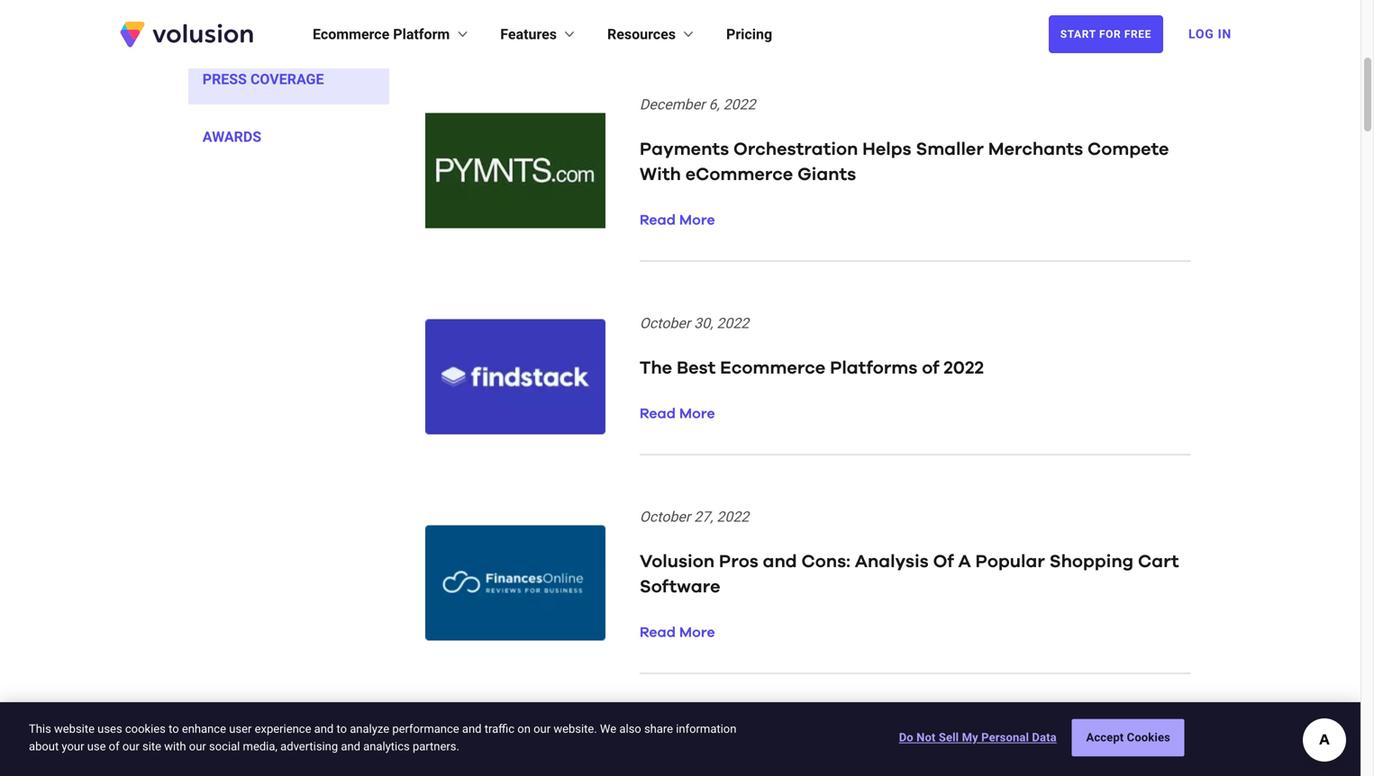 Task type: vqa. For each thing, say whether or not it's contained in the screenshot.
Software
yes



Task type: locate. For each thing, give the bounding box(es) containing it.
3 more from the top
[[680, 626, 715, 641]]

news
[[712, 0, 765, 11]]

press up awards on the left top of the page
[[203, 71, 247, 88]]

0 vertical spatial more
[[680, 214, 715, 228]]

check out the most recent news stories and posts from the technology and ecommerce industries covering volusion's ecommerce platform!
[[425, 0, 1170, 40]]

0 horizontal spatial of
[[109, 740, 120, 754]]

log in
[[1189, 27, 1232, 41]]

do not sell my personal data button
[[899, 721, 1057, 756]]

read more link down best
[[640, 407, 715, 422]]

2 vertical spatial read more link
[[640, 626, 715, 641]]

do not sell my personal data
[[899, 732, 1057, 745]]

0 horizontal spatial our
[[122, 740, 140, 754]]

this website uses cookies to enhance user experience and to analyze performance and traffic on our website. we also share information about your use of our site with our social media, advertising and analytics partners.
[[29, 723, 737, 754]]

we
[[600, 723, 617, 736]]

0 vertical spatial press
[[203, 13, 247, 30]]

payments
[[640, 141, 729, 159]]

october 27, 2022
[[640, 509, 749, 526]]

read for volusion
[[640, 626, 676, 641]]

and up 'advertising'
[[314, 723, 334, 736]]

the right from
[[1012, 0, 1047, 11]]

2 read more link from the top
[[640, 407, 715, 422]]

with
[[640, 166, 681, 184]]

1 logo image from the top
[[425, 113, 606, 228]]

2022 for orchestration
[[723, 96, 756, 113]]

most
[[579, 0, 632, 11]]

1 press from the top
[[203, 13, 247, 30]]

read more link for volusion
[[640, 626, 715, 641]]

october 30, 2022
[[640, 315, 749, 332]]

october for volusion
[[640, 509, 691, 526]]

1 vertical spatial ecommerce
[[720, 360, 826, 378]]

logo image
[[425, 113, 606, 228], [425, 320, 606, 435], [425, 526, 606, 641], [425, 732, 606, 777]]

press for press releases
[[203, 13, 247, 30]]

to
[[169, 723, 179, 736], [337, 723, 347, 736]]

start for free
[[1061, 28, 1152, 41]]

the best ecommerce platforms of 2022
[[640, 360, 984, 378]]

0 vertical spatial read
[[640, 214, 676, 228]]

1 vertical spatial october
[[640, 509, 691, 526]]

merchants
[[989, 141, 1084, 159]]

our left site
[[122, 740, 140, 754]]

read down with
[[640, 214, 676, 228]]

and down check
[[425, 18, 467, 40]]

of right platforms
[[922, 360, 940, 378]]

1 horizontal spatial the
[[1012, 0, 1047, 11]]

3 october from the top
[[640, 728, 691, 745]]

awards link
[[188, 112, 389, 162]]

2 vertical spatial read more
[[640, 626, 715, 641]]

2022 for pros
[[717, 509, 749, 526]]

read down software
[[640, 626, 676, 641]]

coverage
[[251, 71, 324, 88]]

4 logo image from the top
[[425, 732, 606, 777]]

0 horizontal spatial to
[[169, 723, 179, 736]]

3 logo image from the top
[[425, 526, 606, 641]]

ecommerce down out
[[472, 18, 598, 40]]

2022 right 27,
[[717, 509, 749, 526]]

1 vertical spatial of
[[109, 740, 120, 754]]

more for pros
[[680, 626, 715, 641]]

1 vertical spatial read more link
[[640, 407, 715, 422]]

read more down software
[[640, 626, 715, 641]]

of right use
[[109, 740, 120, 754]]

6,
[[709, 96, 720, 113]]

ecommerce left 'platform'
[[313, 26, 390, 43]]

more down with
[[680, 214, 715, 228]]

1 vertical spatial read
[[640, 407, 676, 422]]

of
[[922, 360, 940, 378], [109, 740, 120, 754]]

0 vertical spatial october
[[640, 315, 691, 332]]

2022 right "30,"
[[717, 315, 749, 332]]

1 vertical spatial more
[[680, 407, 715, 422]]

use
[[87, 740, 106, 754]]

1 october from the top
[[640, 315, 691, 332]]

october left 27,
[[640, 509, 691, 526]]

ecommerce down from
[[920, 18, 1045, 40]]

1 horizontal spatial to
[[337, 723, 347, 736]]

website
[[54, 723, 95, 736]]

read for the
[[640, 407, 676, 422]]

experience
[[255, 723, 311, 736]]

software
[[640, 579, 721, 597]]

helps
[[863, 141, 912, 159]]

industries
[[603, 18, 708, 40]]

privacy alert dialog
[[0, 703, 1361, 777]]

2 press from the top
[[203, 71, 247, 88]]

information
[[676, 723, 737, 736]]

ecommerce right best
[[720, 360, 826, 378]]

the up features dropdown button
[[539, 0, 574, 11]]

ecommerce platform
[[313, 26, 450, 43]]

the
[[640, 360, 672, 378]]

2 read more from the top
[[640, 407, 715, 422]]

cart
[[1138, 553, 1179, 571]]

press left releases
[[203, 13, 247, 30]]

1 horizontal spatial ecommerce
[[920, 18, 1045, 40]]

platform
[[393, 26, 450, 43]]

ecommerce
[[472, 18, 598, 40], [920, 18, 1045, 40]]

3 read from the top
[[640, 626, 676, 641]]

2022
[[723, 96, 756, 113], [717, 315, 749, 332], [944, 360, 984, 378], [717, 509, 749, 526], [717, 728, 749, 745]]

2 logo image from the top
[[425, 320, 606, 435]]

pros
[[719, 553, 759, 571]]

your
[[62, 740, 84, 754]]

2 vertical spatial october
[[640, 728, 691, 745]]

read more
[[640, 214, 715, 228], [640, 407, 715, 422], [640, 626, 715, 641]]

the
[[539, 0, 574, 11], [1012, 0, 1047, 11]]

0 vertical spatial ecommerce
[[313, 26, 390, 43]]

to up with
[[169, 723, 179, 736]]

cookies
[[1127, 732, 1171, 745]]

accept cookies
[[1086, 732, 1171, 745]]

our right on
[[534, 723, 551, 736]]

1 read from the top
[[640, 214, 676, 228]]

october left "25,"
[[640, 728, 691, 745]]

log in link
[[1178, 14, 1243, 54]]

1 the from the left
[[539, 0, 574, 11]]

1 vertical spatial press
[[203, 71, 247, 88]]

2 more from the top
[[680, 407, 715, 422]]

ecommerce
[[313, 26, 390, 43], [720, 360, 826, 378]]

data
[[1032, 732, 1057, 745]]

1 horizontal spatial ecommerce
[[720, 360, 826, 378]]

with
[[164, 740, 186, 754]]

0 vertical spatial read more link
[[640, 214, 715, 228]]

read more down best
[[640, 407, 715, 422]]

more down best
[[680, 407, 715, 422]]

press coverage
[[203, 71, 324, 88]]

1 horizontal spatial of
[[922, 360, 940, 378]]

0 vertical spatial read more
[[640, 214, 715, 228]]

2 read from the top
[[640, 407, 676, 422]]

2022 right 6, on the right of page
[[723, 96, 756, 113]]

more for best
[[680, 407, 715, 422]]

more
[[680, 214, 715, 228], [680, 407, 715, 422], [680, 626, 715, 641]]

start
[[1061, 28, 1096, 41]]

read more link down software
[[640, 626, 715, 641]]

3 read more from the top
[[640, 626, 715, 641]]

to left analyze
[[337, 723, 347, 736]]

do
[[899, 732, 914, 745]]

read down the
[[640, 407, 676, 422]]

october left "30,"
[[640, 315, 691, 332]]

2 vertical spatial more
[[680, 626, 715, 641]]

30,
[[694, 315, 713, 332]]

2 vertical spatial read
[[640, 626, 676, 641]]

0 horizontal spatial ecommerce
[[472, 18, 598, 40]]

traffic
[[485, 723, 515, 736]]

releases
[[251, 13, 319, 30]]

1 vertical spatial read more
[[640, 407, 715, 422]]

analytics
[[363, 740, 410, 754]]

0 vertical spatial of
[[922, 360, 940, 378]]

logo image for the
[[425, 320, 606, 435]]

media,
[[243, 740, 278, 754]]

more down software
[[680, 626, 715, 641]]

read more for the
[[640, 407, 715, 422]]

0 horizontal spatial ecommerce
[[313, 26, 390, 43]]

and right pros
[[763, 553, 797, 571]]

and left traffic
[[462, 723, 482, 736]]

pricing link
[[726, 23, 773, 45]]

features
[[500, 26, 557, 43]]

partners.
[[413, 740, 460, 754]]

read more link down with
[[640, 214, 715, 228]]

1 more from the top
[[680, 214, 715, 228]]

0 horizontal spatial the
[[539, 0, 574, 11]]

press
[[203, 13, 247, 30], [203, 71, 247, 88]]

2 october from the top
[[640, 509, 691, 526]]

and
[[847, 0, 888, 11], [425, 18, 467, 40], [763, 553, 797, 571], [314, 723, 334, 736], [462, 723, 482, 736], [341, 740, 360, 754]]

start for free link
[[1049, 15, 1164, 53]]

our
[[534, 723, 551, 736], [122, 740, 140, 754], [189, 740, 206, 754]]

25,
[[694, 728, 713, 745]]

our down enhance
[[189, 740, 206, 754]]

3 read more link from the top
[[640, 626, 715, 641]]

read more down with
[[640, 214, 715, 228]]

2022 right platforms
[[944, 360, 984, 378]]

best
[[677, 360, 716, 378]]

2 the from the left
[[1012, 0, 1047, 11]]



Task type: describe. For each thing, give the bounding box(es) containing it.
and down analyze
[[341, 740, 360, 754]]

resources button
[[607, 23, 698, 45]]

pricing
[[726, 26, 773, 43]]

1 read more from the top
[[640, 214, 715, 228]]

compete
[[1088, 141, 1169, 159]]

platform!
[[1051, 18, 1149, 40]]

check
[[425, 0, 493, 11]]

december
[[640, 96, 705, 113]]

2022 for best
[[717, 315, 749, 332]]

of
[[933, 553, 954, 571]]

1 horizontal spatial our
[[189, 740, 206, 754]]

about
[[29, 740, 59, 754]]

out
[[499, 0, 534, 11]]

ecommerce inside dropdown button
[[313, 26, 390, 43]]

october 25, 2022
[[640, 728, 749, 745]]

accept cookies button
[[1072, 720, 1185, 757]]

read more link for the
[[640, 407, 715, 422]]

cookies
[[125, 723, 166, 736]]

not
[[917, 732, 936, 745]]

orchestration
[[734, 141, 858, 159]]

27,
[[694, 509, 713, 526]]

log
[[1189, 27, 1214, 41]]

social
[[209, 740, 240, 754]]

cons:
[[802, 553, 851, 571]]

a
[[959, 553, 971, 571]]

giants
[[798, 166, 856, 184]]

from
[[957, 0, 1007, 11]]

2 ecommerce from the left
[[920, 18, 1045, 40]]

october for the
[[640, 315, 691, 332]]

posts
[[894, 0, 951, 11]]

ecommerce platform button
[[313, 23, 472, 45]]

1 to from the left
[[169, 723, 179, 736]]

1 ecommerce from the left
[[472, 18, 598, 40]]

this
[[29, 723, 51, 736]]

1 read more link from the top
[[640, 214, 715, 228]]

also
[[620, 723, 641, 736]]

uses
[[98, 723, 122, 736]]

resources
[[607, 26, 676, 43]]

of inside this website uses cookies to enhance user experience and to analyze performance and traffic on our website. we also share information about your use of our site with our social media, advertising and analytics partners.
[[109, 740, 120, 754]]

smaller
[[916, 141, 984, 159]]

payments orchestration helps smaller merchants compete with ecommerce giants
[[640, 141, 1169, 184]]

volusion
[[640, 553, 715, 571]]

performance
[[392, 723, 459, 736]]

press releases link
[[188, 0, 389, 47]]

enhance
[[182, 723, 226, 736]]

personal
[[982, 732, 1029, 745]]

website.
[[554, 723, 597, 736]]

accept
[[1086, 732, 1124, 745]]

features button
[[500, 23, 579, 45]]

in
[[1218, 27, 1232, 41]]

on
[[518, 723, 531, 736]]

volusion's
[[810, 18, 914, 40]]

press coverage link
[[188, 54, 389, 105]]

free
[[1125, 28, 1152, 41]]

press releases
[[203, 13, 319, 30]]

shopping
[[1050, 553, 1134, 571]]

2 horizontal spatial our
[[534, 723, 551, 736]]

stories
[[771, 0, 841, 11]]

december 6, 2022
[[640, 96, 756, 113]]

share
[[644, 723, 673, 736]]

volusion pros and cons: analysis of a popular shopping cart software
[[640, 553, 1179, 597]]

and up volusion's
[[847, 0, 888, 11]]

platforms
[[830, 360, 918, 378]]

logo image for payments
[[425, 113, 606, 228]]

for
[[1100, 28, 1121, 41]]

logo image for volusion
[[425, 526, 606, 641]]

read more for volusion
[[640, 626, 715, 641]]

sell
[[939, 732, 959, 745]]

covering
[[713, 18, 804, 40]]

press for press coverage
[[203, 71, 247, 88]]

and inside "volusion pros and cons: analysis of a popular shopping cart software"
[[763, 553, 797, 571]]

2 to from the left
[[337, 723, 347, 736]]

analysis
[[855, 553, 929, 571]]

user
[[229, 723, 252, 736]]

ecommerce
[[686, 166, 793, 184]]

awards
[[203, 128, 261, 146]]

analyze
[[350, 723, 389, 736]]

site
[[142, 740, 161, 754]]

advertising
[[280, 740, 338, 754]]

2022 right "25,"
[[717, 728, 749, 745]]

recent
[[638, 0, 706, 11]]

my
[[962, 732, 979, 745]]

technology
[[1052, 0, 1170, 11]]



